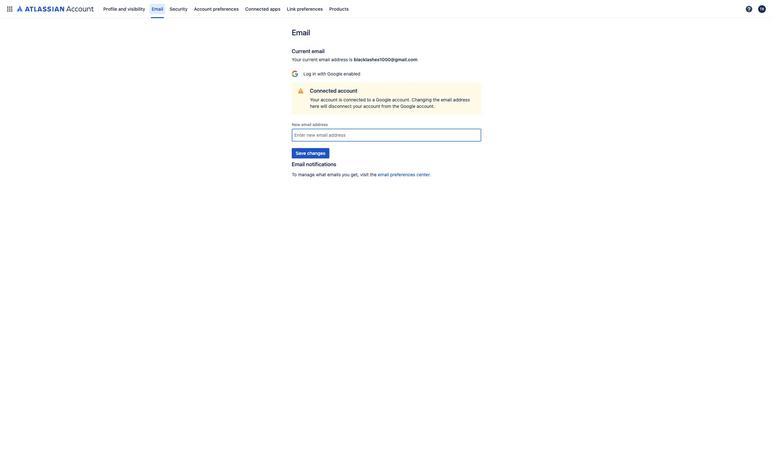 Task type: describe. For each thing, give the bounding box(es) containing it.
preferences for link preferences
[[297, 6, 323, 12]]

current email your current email address is blacklashes1000@gmail.com
[[292, 48, 418, 62]]

emails
[[327, 172, 341, 178]]

a
[[372, 97, 375, 103]]

address inside connected account your account is connected to a google account. changing the email address here will disconnect your account from the google account.
[[453, 97, 470, 103]]

save changes
[[296, 151, 325, 156]]

what
[[316, 172, 326, 178]]

0 vertical spatial the
[[433, 97, 440, 103]]

changing
[[412, 97, 432, 103]]

here
[[310, 104, 319, 109]]

log
[[303, 71, 311, 77]]

security
[[170, 6, 188, 12]]

profile and visibility
[[103, 6, 145, 12]]

disconnect
[[329, 104, 352, 109]]

help image
[[745, 5, 753, 13]]

email notifications
[[292, 162, 336, 167]]

you
[[342, 172, 350, 178]]

banner containing profile and visibility
[[0, 0, 773, 18]]

your for connected
[[310, 97, 319, 103]]

manage
[[298, 172, 315, 178]]

connected for account
[[310, 88, 337, 94]]

1 horizontal spatial google
[[376, 97, 391, 103]]

log in with google enabled
[[303, 71, 360, 77]]

to
[[292, 172, 297, 178]]

your
[[353, 104, 362, 109]]

link
[[287, 6, 296, 12]]

0 vertical spatial google
[[327, 71, 342, 77]]

0 vertical spatial account.
[[392, 97, 410, 103]]

email right new
[[301, 122, 312, 127]]

1 horizontal spatial the
[[393, 104, 399, 109]]

current
[[292, 48, 310, 54]]

link preferences link
[[285, 4, 325, 14]]

connected
[[343, 97, 366, 103]]

notifications
[[306, 162, 336, 167]]

2 vertical spatial email
[[292, 162, 305, 167]]

switch to... image
[[6, 5, 14, 13]]

email link
[[150, 4, 165, 14]]

current
[[303, 57, 318, 62]]

security link
[[168, 4, 189, 14]]

2 horizontal spatial preferences
[[390, 172, 415, 178]]

2 vertical spatial google
[[401, 104, 415, 109]]

changes
[[307, 151, 325, 156]]

0 vertical spatial account
[[338, 88, 357, 94]]

link preferences
[[287, 6, 323, 12]]

and
[[118, 6, 126, 12]]

2 vertical spatial the
[[370, 172, 377, 178]]

products link
[[327, 4, 351, 14]]

1 horizontal spatial account.
[[417, 104, 435, 109]]

manage profile menu element
[[4, 0, 743, 18]]

connected apps
[[245, 6, 280, 12]]

in
[[312, 71, 316, 77]]

products
[[329, 6, 349, 12]]



Task type: locate. For each thing, give the bounding box(es) containing it.
connected inside connected account your account is connected to a google account. changing the email address here will disconnect your account from the google account.
[[310, 88, 337, 94]]

enabled
[[344, 71, 360, 77]]

0 horizontal spatial your
[[292, 57, 301, 62]]

from
[[382, 104, 391, 109]]

0 horizontal spatial connected
[[245, 6, 269, 12]]

connected up will
[[310, 88, 337, 94]]

is
[[349, 57, 353, 62], [339, 97, 342, 103]]

0 horizontal spatial the
[[370, 172, 377, 178]]

2 horizontal spatial google
[[401, 104, 415, 109]]

0 horizontal spatial google
[[327, 71, 342, 77]]

is up enabled
[[349, 57, 353, 62]]

your inside connected account your account is connected to a google account. changing the email address here will disconnect your account from the google account.
[[310, 97, 319, 103]]

the right the from at top
[[393, 104, 399, 109]]

your inside "current email your current email address is blacklashes1000@gmail.com"
[[292, 57, 301, 62]]

the
[[433, 97, 440, 103], [393, 104, 399, 109], [370, 172, 377, 178]]

banner
[[0, 0, 773, 18]]

new email address
[[292, 122, 328, 127]]

email right changing
[[441, 97, 452, 103]]

get,
[[351, 172, 359, 178]]

profile and visibility link
[[101, 4, 147, 14]]

1 horizontal spatial address
[[331, 57, 348, 62]]

email inside connected account your account is connected to a google account. changing the email address here will disconnect your account from the google account.
[[441, 97, 452, 103]]

email up current
[[312, 48, 325, 54]]

preferences right link
[[297, 6, 323, 12]]

account.
[[392, 97, 410, 103], [417, 104, 435, 109]]

account
[[194, 6, 212, 12]]

blacklashes1000@gmail.com
[[354, 57, 418, 62]]

1 vertical spatial account.
[[417, 104, 435, 109]]

email right current
[[319, 57, 330, 62]]

is inside connected account your account is connected to a google account. changing the email address here will disconnect your account from the google account.
[[339, 97, 342, 103]]

google right with
[[327, 71, 342, 77]]

google
[[327, 71, 342, 77], [376, 97, 391, 103], [401, 104, 415, 109]]

email inside email link
[[152, 6, 163, 12]]

to
[[367, 97, 371, 103]]

connected inside manage profile menu element
[[245, 6, 269, 12]]

connected for apps
[[245, 6, 269, 12]]

account. left changing
[[392, 97, 410, 103]]

center
[[417, 172, 430, 178]]

2 horizontal spatial the
[[433, 97, 440, 103]]

your for current
[[292, 57, 301, 62]]

0 horizontal spatial is
[[339, 97, 342, 103]]

0 vertical spatial address
[[331, 57, 348, 62]]

email right visibility
[[152, 6, 163, 12]]

preferences
[[213, 6, 239, 12], [297, 6, 323, 12], [390, 172, 415, 178]]

account down a
[[363, 104, 380, 109]]

apps
[[270, 6, 280, 12]]

google up the from at top
[[376, 97, 391, 103]]

google down changing
[[401, 104, 415, 109]]

save changes button
[[292, 148, 329, 159]]

0 horizontal spatial preferences
[[213, 6, 239, 12]]

account image
[[758, 5, 766, 13]]

your up here
[[310, 97, 319, 103]]

1 vertical spatial your
[[310, 97, 319, 103]]

2 horizontal spatial address
[[453, 97, 470, 103]]

account up will
[[321, 97, 338, 103]]

0 vertical spatial is
[[349, 57, 353, 62]]

1 horizontal spatial preferences
[[297, 6, 323, 12]]

0 vertical spatial your
[[292, 57, 301, 62]]

1 horizontal spatial is
[[349, 57, 353, 62]]

2 vertical spatial account
[[363, 104, 380, 109]]

your down current
[[292, 57, 301, 62]]

visit
[[360, 172, 369, 178]]

the right visit
[[370, 172, 377, 178]]

account. down changing
[[417, 104, 435, 109]]

.
[[430, 172, 431, 178]]

email up current
[[292, 28, 310, 37]]

with
[[317, 71, 326, 77]]

connected left apps
[[245, 6, 269, 12]]

is inside "current email your current email address is blacklashes1000@gmail.com"
[[349, 57, 353, 62]]

2 vertical spatial address
[[313, 122, 328, 127]]

1 horizontal spatial connected
[[310, 88, 337, 94]]

preferences left "center" at top right
[[390, 172, 415, 178]]

visibility
[[128, 6, 145, 12]]

new
[[292, 122, 300, 127]]

connected apps link
[[243, 4, 282, 14]]

1 vertical spatial email
[[292, 28, 310, 37]]

1 vertical spatial the
[[393, 104, 399, 109]]

address
[[331, 57, 348, 62], [453, 97, 470, 103], [313, 122, 328, 127]]

0 horizontal spatial account.
[[392, 97, 410, 103]]

account preferences link
[[192, 4, 241, 14]]

profile
[[103, 6, 117, 12]]

email
[[152, 6, 163, 12], [292, 28, 310, 37], [292, 162, 305, 167]]

email up to
[[292, 162, 305, 167]]

0 vertical spatial email
[[152, 6, 163, 12]]

email preferences center link
[[378, 172, 430, 178]]

0 vertical spatial connected
[[245, 6, 269, 12]]

account
[[338, 88, 357, 94], [321, 97, 338, 103], [363, 104, 380, 109]]

1 vertical spatial address
[[453, 97, 470, 103]]

will
[[321, 104, 327, 109]]

preferences for account preferences
[[213, 6, 239, 12]]

1 vertical spatial connected
[[310, 88, 337, 94]]

1 vertical spatial account
[[321, 97, 338, 103]]

account preferences
[[194, 6, 239, 12]]

email
[[312, 48, 325, 54], [319, 57, 330, 62], [441, 97, 452, 103], [301, 122, 312, 127], [378, 172, 389, 178]]

connected account your account is connected to a google account. changing the email address here will disconnect your account from the google account.
[[310, 88, 470, 109]]

your
[[292, 57, 301, 62], [310, 97, 319, 103]]

email right visit
[[378, 172, 389, 178]]

1 vertical spatial google
[[376, 97, 391, 103]]

save
[[296, 151, 306, 156]]

is up disconnect
[[339, 97, 342, 103]]

New email address field
[[292, 130, 481, 141]]

0 horizontal spatial address
[[313, 122, 328, 127]]

to manage what emails you get, visit the email preferences center .
[[292, 172, 431, 178]]

preferences right account
[[213, 6, 239, 12]]

1 horizontal spatial your
[[310, 97, 319, 103]]

connected
[[245, 6, 269, 12], [310, 88, 337, 94]]

1 vertical spatial is
[[339, 97, 342, 103]]

address inside "current email your current email address is blacklashes1000@gmail.com"
[[331, 57, 348, 62]]

account up "connected"
[[338, 88, 357, 94]]

the right changing
[[433, 97, 440, 103]]



Task type: vqa. For each thing, say whether or not it's contained in the screenshot.
middle Google
yes



